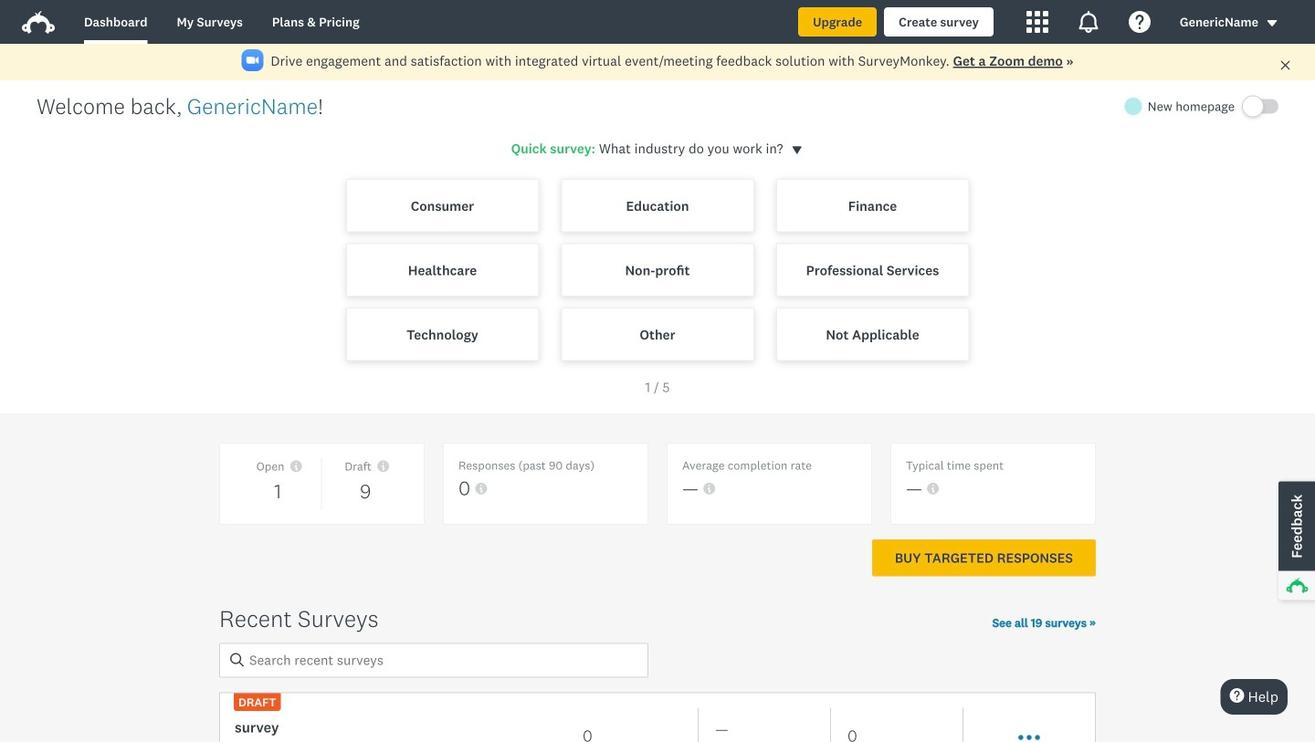 Task type: vqa. For each thing, say whether or not it's contained in the screenshot.
2nd The Folders ICON
no



Task type: locate. For each thing, give the bounding box(es) containing it.
None field
[[219, 644, 649, 678]]

surveymonkey logo image
[[22, 11, 55, 34]]

1 horizontal spatial products icon image
[[1078, 11, 1100, 33]]

2 products icon image from the left
[[1078, 11, 1100, 33]]

x image
[[1280, 59, 1292, 71]]

products icon image
[[1027, 11, 1049, 33], [1078, 11, 1100, 33]]

Search recent surveys text field
[[219, 644, 649, 678]]

0 horizontal spatial products icon image
[[1027, 11, 1049, 33]]

dropdown arrow image
[[1267, 17, 1279, 30]]



Task type: describe. For each thing, give the bounding box(es) containing it.
help icon image
[[1129, 11, 1151, 33]]

1 products icon image from the left
[[1027, 11, 1049, 33]]



